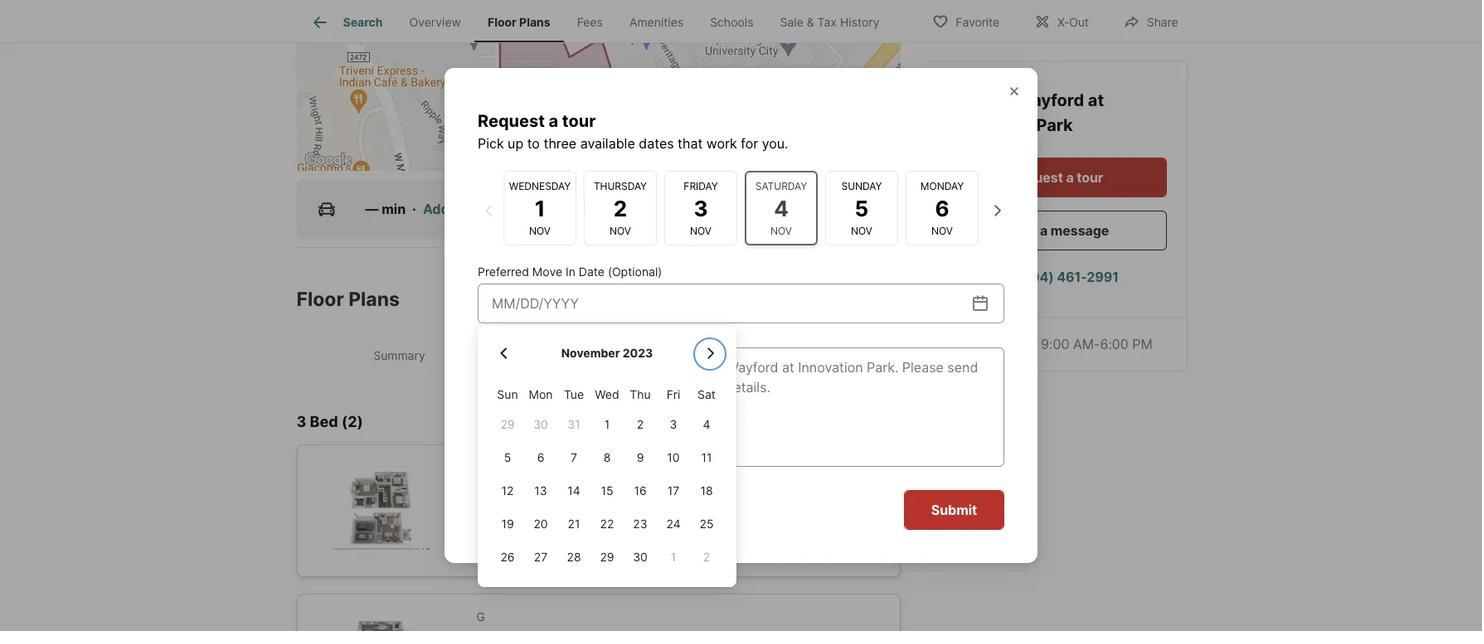 Task type: describe. For each thing, give the bounding box(es) containing it.
2 for 2 bed (5)
[[573, 348, 580, 362]]

sale
[[780, 15, 804, 29]]

21
[[568, 517, 580, 531]]

fees tab
[[564, 2, 616, 42]]

thu nov 16 2023 cell
[[624, 475, 657, 508]]

sat dec 02 2023 cell
[[703, 550, 710, 564]]

x-out button
[[1020, 4, 1103, 38]]

saturday 4 nov
[[755, 180, 807, 237]]

10
[[667, 451, 680, 465]]

6:00
[[1100, 335, 1129, 352]]

at
[[1088, 90, 1104, 109]]

report a map error
[[825, 160, 895, 169]]

6 inside mon nov 06 2023 cell
[[537, 451, 544, 465]]

(704) 461-2991 link
[[947, 256, 1167, 296]]

sat nov 11 2023 cell
[[690, 441, 723, 475]]

request a tour
[[1010, 168, 1103, 185]]

6 inside monday 6 nov
[[935, 195, 949, 221]]

row containing 5
[[491, 441, 723, 475]]

a for request a tour pick up to three available dates that work for you.
[[549, 111, 558, 131]]

11
[[701, 451, 712, 465]]

mon nov 27 2023 cell
[[524, 541, 557, 574]]

overview tab
[[396, 2, 474, 42]]

2 bed (5) tab
[[499, 335, 698, 376]]

tue nov 28 2023 cell
[[557, 541, 591, 574]]

write
[[478, 328, 506, 343]]

3 inside 3 bed (2) tab
[[772, 348, 779, 362]]

row containing sun
[[491, 387, 723, 408]]

18
[[700, 484, 713, 498]]

1 vertical spatial available
[[523, 544, 577, 560]]

— min · add a commute
[[365, 201, 524, 218]]

floor inside "tab"
[[488, 15, 517, 29]]

friday
[[684, 180, 718, 192]]

floor plans inside floor plans "tab"
[[488, 15, 550, 29]]

report
[[825, 160, 850, 169]]

4 inside saturday 4 nov
[[774, 195, 789, 221]]

november
[[561, 346, 620, 360]]

g
[[477, 610, 485, 624]]

3 bed (2) inside tab
[[772, 348, 823, 362]]

(2) inside tab
[[807, 348, 823, 362]]

grid containing november 2023
[[491, 339, 723, 574]]

map
[[859, 160, 875, 169]]

dates
[[639, 135, 674, 152]]

favorite
[[956, 15, 999, 29]]

13
[[534, 484, 547, 498]]

15
[[601, 484, 613, 498]]

wednesday 1 nov
[[509, 180, 571, 237]]

(704)
[[1018, 268, 1054, 285]]

sun nov 26 2023 cell
[[491, 541, 524, 574]]

amenities
[[630, 15, 684, 29]]

row containing 19
[[491, 508, 723, 541]]

fri
[[667, 387, 680, 401]]

send
[[1004, 221, 1037, 238]]

tab list containing search
[[297, 0, 906, 42]]

tour for request a tour pick up to three available dates that work for you.
[[562, 111, 596, 131]]

move
[[532, 265, 562, 279]]

of
[[791, 160, 799, 169]]

· for 2.5
[[512, 510, 515, 524]]

3 inside fri nov 03 2023 cell
[[670, 418, 677, 432]]

request a tour pick up to three available dates that work for you.
[[478, 111, 788, 152]]

1,413
[[580, 510, 608, 524]]

sun
[[497, 387, 518, 401]]

favorite button
[[919, 4, 1014, 38]]

submit
[[931, 502, 977, 518]]

sun nov 05 2023 cell
[[491, 441, 524, 475]]

1 for wed nov 01 2023 cell
[[604, 418, 610, 432]]

row group containing 1
[[491, 408, 723, 574]]

min
[[382, 201, 406, 218]]

to
[[527, 135, 540, 152]]

nov for 6
[[932, 224, 953, 237]]

tue nov 07 2023 cell
[[557, 441, 591, 475]]

2991
[[1087, 268, 1119, 285]]

sat nov 18 2023 cell
[[690, 475, 723, 508]]

friday 3 nov
[[684, 180, 718, 237]]

for
[[741, 135, 758, 152]]

1 vertical spatial (2)
[[342, 413, 363, 430]]

dialog containing 1
[[445, 68, 1038, 587]]

nov for 4
[[771, 224, 792, 237]]

error
[[877, 160, 895, 169]]

work
[[707, 135, 737, 152]]

wednesday
[[509, 180, 571, 192]]

©2023
[[702, 160, 727, 169]]

3 units available
[[477, 544, 577, 560]]

request a tour button
[[947, 157, 1167, 197]]

google image
[[301, 150, 355, 171]]

row containing 26
[[491, 541, 723, 574]]

fri nov 24 2023 cell
[[657, 508, 690, 541]]

sun nov 12 2023 cell
[[491, 475, 524, 508]]

send a message
[[1004, 221, 1109, 238]]

schools
[[710, 15, 754, 29]]

previous image
[[479, 201, 499, 221]]

map data ©2023 google
[[665, 160, 756, 169]]

saturday
[[755, 180, 807, 192]]

search
[[343, 15, 383, 29]]

request for request a tour pick up to three available dates that work for you.
[[478, 111, 545, 131]]

3 inside friday 3 nov
[[694, 195, 708, 221]]

3 bed (2) tab
[[698, 335, 897, 376]]

x-
[[1058, 15, 1069, 29]]

sat nov 04 2023 cell
[[690, 408, 723, 441]]

sale & tax history
[[780, 15, 880, 29]]

plans inside "tab"
[[519, 15, 550, 29]]

30
[[633, 550, 648, 564]]

report a map error link
[[825, 160, 895, 169]]

wed nov 15 2023 cell
[[591, 475, 624, 508]]

2.5
[[518, 510, 536, 524]]

submit button
[[904, 490, 1004, 530]]

nov for 1
[[529, 224, 551, 237]]

share button
[[1110, 4, 1192, 38]]

wed
[[595, 387, 619, 401]]

data
[[684, 160, 700, 169]]

park
[[1036, 114, 1073, 134]]

22
[[600, 517, 614, 531]]

20
[[534, 517, 548, 531]]

search link
[[310, 12, 383, 32]]

you.
[[762, 135, 788, 152]]

—
[[365, 201, 379, 218]]

fri nov 03 2023 cell
[[657, 408, 690, 441]]

schools tab
[[697, 2, 767, 42]]

fri nov 17 2023 cell
[[657, 475, 690, 508]]

innovation
[[947, 114, 1033, 134]]

tab list containing summary
[[297, 332, 900, 379]]

fri nov 10 2023 cell
[[657, 441, 690, 475]]

write a message
[[478, 328, 569, 343]]

a for write a message
[[510, 328, 516, 343]]



Task type: locate. For each thing, give the bounding box(es) containing it.
2 inside 2 bed (5) tab
[[573, 348, 580, 362]]

sqft.
[[611, 510, 638, 524]]

0 vertical spatial 5
[[855, 195, 869, 221]]

dialog
[[445, 68, 1038, 587]]

nov for 5
[[851, 224, 873, 237]]

3 bed · 2.5 baths · 1,413 sqft.
[[477, 510, 638, 524]]

5 row from the top
[[491, 508, 723, 541]]

1 vertical spatial tab list
[[297, 332, 900, 379]]

0 horizontal spatial 4
[[703, 418, 710, 432]]

nov up move
[[529, 224, 551, 237]]

1 horizontal spatial tour
[[1077, 168, 1103, 185]]

mon nov 06 2023 cell
[[524, 441, 557, 475]]

2 tab list from the top
[[297, 332, 900, 379]]

nov down friday
[[690, 224, 712, 237]]

0 horizontal spatial ·
[[412, 201, 416, 218]]

2 horizontal spatial ·
[[573, 510, 577, 524]]

history
[[840, 15, 880, 29]]

request up up
[[478, 111, 545, 131]]

message for write a message
[[519, 328, 569, 343]]

2 row from the top
[[491, 408, 723, 441]]

7
[[571, 451, 577, 465]]

0 vertical spatial floor plans
[[488, 15, 550, 29]]

fees
[[577, 15, 603, 29]]

g button
[[297, 594, 900, 631]]

4 nov from the left
[[771, 224, 792, 237]]

5 down sunday
[[855, 195, 869, 221]]

· left 2.5
[[512, 510, 515, 524]]

mon nov 13 2023 cell
[[524, 475, 557, 508]]

nov inside monday 6 nov
[[932, 224, 953, 237]]

1 horizontal spatial (2)
[[807, 348, 823, 362]]

tour inside "request a tour" "button"
[[1077, 168, 1103, 185]]

29
[[600, 550, 614, 564]]

a right add
[[452, 201, 460, 218]]

1 vertical spatial request
[[1010, 168, 1063, 185]]

1 for fri dec 01 2023 cell on the bottom
[[671, 550, 676, 564]]

1 vertical spatial tour
[[1077, 168, 1103, 185]]

open today: 9:00 am-6:00 pm
[[961, 335, 1153, 352]]

1 horizontal spatial 4
[[774, 195, 789, 221]]

1 down wed
[[604, 418, 610, 432]]

a right write
[[510, 328, 516, 343]]

1 vertical spatial 3 bed (2)
[[297, 413, 363, 430]]

1 vertical spatial 6
[[537, 451, 544, 465]]

24
[[666, 517, 681, 531]]

nov
[[529, 224, 551, 237], [610, 224, 631, 237], [690, 224, 712, 237], [771, 224, 792, 237], [851, 224, 873, 237], [932, 224, 953, 237]]

row group
[[491, 408, 723, 574]]

2
[[614, 195, 627, 221], [573, 348, 580, 362], [637, 418, 644, 432], [703, 550, 710, 564]]

1 horizontal spatial 6
[[935, 195, 949, 221]]

mon nov 20 2023 cell
[[524, 508, 557, 541]]

a
[[549, 111, 558, 131], [852, 160, 857, 169], [1066, 168, 1074, 185], [452, 201, 460, 218], [1040, 221, 1048, 238], [510, 328, 516, 343]]

a left map
[[852, 160, 857, 169]]

1 vertical spatial plans
[[349, 288, 400, 311]]

2 bed (5)
[[573, 348, 624, 362]]

28
[[567, 550, 581, 564]]

16
[[634, 484, 647, 498]]

request inside "button"
[[1010, 168, 1063, 185]]

a inside button
[[1040, 221, 1048, 238]]

17
[[668, 484, 680, 498]]

plans up summary
[[349, 288, 400, 311]]

open
[[961, 335, 994, 352]]

0 horizontal spatial 1
[[535, 195, 545, 221]]

sunday
[[841, 180, 882, 192]]

row containing 12
[[491, 475, 723, 508]]

tour inside request a tour pick up to three available dates that work for you.
[[562, 111, 596, 131]]

date
[[579, 265, 605, 279]]

floor plans tab
[[474, 2, 564, 42]]

tour up send a message button
[[1077, 168, 1103, 185]]

thu nov 09 2023 cell
[[624, 441, 657, 475]]

0 vertical spatial available
[[580, 135, 635, 152]]

monday
[[921, 180, 964, 192]]

1 horizontal spatial 1
[[604, 418, 610, 432]]

terms of use
[[765, 160, 815, 169]]

floor
[[488, 15, 517, 29], [297, 288, 344, 311]]

map
[[665, 160, 682, 169]]

1 horizontal spatial request
[[1010, 168, 1063, 185]]

floor plans up summary
[[297, 288, 400, 311]]

nov for 3
[[690, 224, 712, 237]]

5 inside sun nov 05 2023 cell
[[504, 451, 511, 465]]

1 nov from the left
[[529, 224, 551, 237]]

summary
[[373, 348, 425, 362]]

g image
[[324, 621, 437, 631]]

4 down saturday
[[774, 195, 789, 221]]

three
[[544, 135, 577, 152]]

1 down fri nov 24 2023 "cell"
[[671, 550, 676, 564]]

b2
[[477, 460, 491, 474]]

tour
[[562, 111, 596, 131], [1077, 168, 1103, 185]]

nov inside wednesday 1 nov
[[529, 224, 551, 237]]

tue nov 14 2023 cell
[[557, 475, 591, 508]]

1 row from the top
[[491, 387, 723, 408]]

0 horizontal spatial floor
[[297, 288, 344, 311]]

4 inside sat nov 04 2023 cell
[[703, 418, 710, 432]]

tab list
[[297, 0, 906, 42], [297, 332, 900, 379]]

tue nov 21 2023 cell
[[557, 508, 591, 541]]

row containing 1
[[491, 408, 723, 441]]

message inside button
[[1051, 221, 1109, 238]]

request inside request a tour pick up to three available dates that work for you.
[[478, 111, 545, 131]]

14
[[568, 484, 580, 498]]

a up three
[[549, 111, 558, 131]]

5 right b2
[[504, 451, 511, 465]]

tour up three
[[562, 111, 596, 131]]

0 horizontal spatial 3 bed (2)
[[297, 413, 363, 430]]

nov for 2
[[610, 224, 631, 237]]

floor plans left fees on the left top of the page
[[488, 15, 550, 29]]

1 horizontal spatial plans
[[519, 15, 550, 29]]

1 tab list from the top
[[297, 0, 906, 42]]

0 horizontal spatial message
[[519, 328, 569, 343]]

request for request a tour
[[1010, 168, 1063, 185]]

I'm interested in requesting a tour for Wayford at Innovation Park. Please send me current availability and additional details. text field
[[492, 357, 990, 457]]

5 inside sunday 5 nov
[[855, 195, 869, 221]]

5 nov from the left
[[851, 224, 873, 237]]

plans left fees on the left top of the page
[[519, 15, 550, 29]]

0 vertical spatial tour
[[562, 111, 596, 131]]

nov down saturday
[[771, 224, 792, 237]]

2 down thu
[[637, 418, 644, 432]]

message for send a message
[[1051, 221, 1109, 238]]

3
[[694, 195, 708, 221], [772, 348, 779, 362], [297, 413, 306, 430], [670, 418, 677, 432], [477, 510, 484, 524], [477, 544, 485, 560]]

12
[[501, 484, 514, 498]]

message up 461-
[[1051, 221, 1109, 238]]

1 vertical spatial 1
[[604, 418, 610, 432]]

0 vertical spatial 1
[[535, 195, 545, 221]]

pm
[[1132, 335, 1153, 352]]

2 nov from the left
[[610, 224, 631, 237]]

add
[[423, 201, 449, 218]]

mon
[[529, 387, 553, 401]]

· right min
[[412, 201, 416, 218]]

nov up (optional)
[[610, 224, 631, 237]]

sat
[[698, 387, 716, 401]]

send a message button
[[947, 210, 1167, 250]]

today:
[[998, 335, 1037, 352]]

nov inside sunday 5 nov
[[851, 224, 873, 237]]

nov inside friday 3 nov
[[690, 224, 712, 237]]

a down park
[[1066, 168, 1074, 185]]

monday 6 nov
[[921, 180, 964, 237]]

0 vertical spatial 3 bed (2)
[[772, 348, 823, 362]]

· left 1,413
[[573, 510, 577, 524]]

6 right sun nov 05 2023 cell
[[537, 451, 544, 465]]

461-
[[1057, 268, 1087, 285]]

3 nov from the left
[[690, 224, 712, 237]]

a for report a map error
[[852, 160, 857, 169]]

thu
[[630, 387, 651, 401]]

terms
[[765, 160, 789, 169]]

1 inside wed nov 01 2023 cell
[[604, 418, 610, 432]]

share
[[1147, 15, 1178, 29]]

0 horizontal spatial request
[[478, 111, 545, 131]]

23
[[633, 517, 648, 531]]

fri dec 01 2023 cell
[[671, 550, 676, 564]]

pick
[[478, 135, 504, 152]]

Preferred Move In Date (Optional) text field
[[492, 294, 970, 314]]

0 horizontal spatial tour
[[562, 111, 596, 131]]

0 vertical spatial tab list
[[297, 0, 906, 42]]

b2 image
[[324, 472, 437, 550]]

a inside "button"
[[1066, 168, 1074, 185]]

plans
[[519, 15, 550, 29], [349, 288, 400, 311]]

1 vertical spatial floor
[[297, 288, 344, 311]]

· for add
[[412, 201, 416, 218]]

0 horizontal spatial 6
[[537, 451, 544, 465]]

that
[[678, 135, 703, 152]]

1 down wednesday
[[535, 195, 545, 221]]

6 down monday
[[935, 195, 949, 221]]

2 down thursday
[[614, 195, 627, 221]]

1 horizontal spatial available
[[580, 135, 635, 152]]

wayford
[[1016, 90, 1084, 109]]

thu nov 30 2023 cell
[[624, 541, 657, 574]]

0 vertical spatial floor
[[488, 15, 517, 29]]

1 vertical spatial floor plans
[[297, 288, 400, 311]]

4 down sat
[[703, 418, 710, 432]]

next image
[[987, 201, 1007, 221]]

1 vertical spatial 4
[[703, 418, 710, 432]]

nov down sunday
[[851, 224, 873, 237]]

0 vertical spatial 4
[[774, 195, 789, 221]]

commute
[[463, 201, 524, 218]]

nov inside saturday 4 nov
[[771, 224, 792, 237]]

amenities tab
[[616, 2, 697, 42]]

a for request a tour
[[1066, 168, 1074, 185]]

wed nov 08 2023 cell
[[591, 441, 624, 475]]

thu nov 23 2023 cell
[[624, 508, 657, 541]]

0 vertical spatial plans
[[519, 15, 550, 29]]

summary tab
[[300, 335, 499, 376]]

1 inside wednesday 1 nov
[[535, 195, 545, 221]]

6
[[935, 195, 949, 221], [537, 451, 544, 465]]

0 horizontal spatial 5
[[504, 451, 511, 465]]

request down park
[[1010, 168, 1063, 185]]

(optional)
[[608, 265, 662, 279]]

1 vertical spatial 5
[[504, 451, 511, 465]]

(704) 461-2991 button
[[947, 256, 1167, 296]]

2 inside thu nov 02 2023 cell
[[637, 418, 644, 432]]

nov inside the thursday 2 nov
[[610, 224, 631, 237]]

6 row from the top
[[491, 541, 723, 574]]

0 vertical spatial message
[[1051, 221, 1109, 238]]

4 row from the top
[[491, 475, 723, 508]]

thursday
[[594, 180, 647, 192]]

available inside request a tour pick up to three available dates that work for you.
[[580, 135, 635, 152]]

1 horizontal spatial 3 bed (2)
[[772, 348, 823, 362]]

2023
[[623, 346, 653, 360]]

2 horizontal spatial 1
[[671, 550, 676, 564]]

0 vertical spatial 6
[[935, 195, 949, 221]]

wed nov 22 2023 cell
[[591, 508, 624, 541]]

sat nov 25 2023 cell
[[690, 508, 723, 541]]

tax
[[818, 15, 837, 29]]

27
[[534, 550, 548, 564]]

1 vertical spatial message
[[519, 328, 569, 343]]

row
[[491, 387, 723, 408], [491, 408, 723, 441], [491, 441, 723, 475], [491, 475, 723, 508], [491, 508, 723, 541], [491, 541, 723, 574]]

nov down monday
[[932, 224, 953, 237]]

grid
[[491, 339, 723, 574]]

tue
[[564, 387, 584, 401]]

0 vertical spatial request
[[478, 111, 545, 131]]

preferred move in date (optional)
[[478, 265, 662, 279]]

(704) 461-2991
[[1018, 268, 1119, 285]]

(5)
[[608, 348, 624, 362]]

0 horizontal spatial (2)
[[342, 413, 363, 430]]

thu nov 02 2023 cell
[[624, 408, 657, 441]]

2 vertical spatial 1
[[671, 550, 676, 564]]

9:00
[[1041, 335, 1070, 352]]

wed nov 01 2023 cell
[[591, 408, 624, 441]]

tour for request a tour
[[1077, 168, 1103, 185]]

units
[[489, 544, 519, 560]]

2 for thu nov 02 2023 cell
[[637, 418, 644, 432]]

a inside request a tour pick up to three available dates that work for you.
[[549, 111, 558, 131]]

2 down sat nov 25 2023 cell
[[703, 550, 710, 564]]

0 vertical spatial (2)
[[807, 348, 823, 362]]

request
[[478, 111, 545, 131], [1010, 168, 1063, 185]]

19
[[501, 517, 514, 531]]

&
[[807, 15, 814, 29]]

2 up tue
[[573, 348, 580, 362]]

use
[[801, 160, 815, 169]]

floor plans
[[488, 15, 550, 29], [297, 288, 400, 311]]

map region
[[153, 0, 1002, 225]]

message up "november"
[[519, 328, 569, 343]]

1 horizontal spatial 5
[[855, 195, 869, 221]]

2 inside the thursday 2 nov
[[614, 195, 627, 221]]

3 row from the top
[[491, 441, 723, 475]]

wed nov 29 2023 cell
[[591, 541, 624, 574]]

6 nov from the left
[[932, 224, 953, 237]]

thursday 2 nov
[[594, 180, 647, 237]]

2 for sat dec 02 2023 cell
[[703, 550, 710, 564]]

bed
[[583, 348, 605, 362], [782, 348, 804, 362], [310, 413, 338, 430], [487, 510, 509, 524]]

1 horizontal spatial message
[[1051, 221, 1109, 238]]

sun nov 19 2023 cell
[[491, 508, 524, 541]]

3 bed (2)
[[772, 348, 823, 362], [297, 413, 363, 430]]

a right send
[[1040, 221, 1048, 238]]

0 horizontal spatial floor plans
[[297, 288, 400, 311]]

1 horizontal spatial floor plans
[[488, 15, 550, 29]]

a for send a message
[[1040, 221, 1048, 238]]

up
[[508, 135, 524, 152]]

sale & tax history tab
[[767, 2, 893, 42]]

1 horizontal spatial floor
[[488, 15, 517, 29]]

0 horizontal spatial available
[[523, 544, 577, 560]]

0 horizontal spatial plans
[[349, 288, 400, 311]]

1 horizontal spatial ·
[[512, 510, 515, 524]]

sunday 5 nov
[[841, 180, 882, 237]]



Task type: vqa. For each thing, say whether or not it's contained in the screenshot.
right HOA
no



